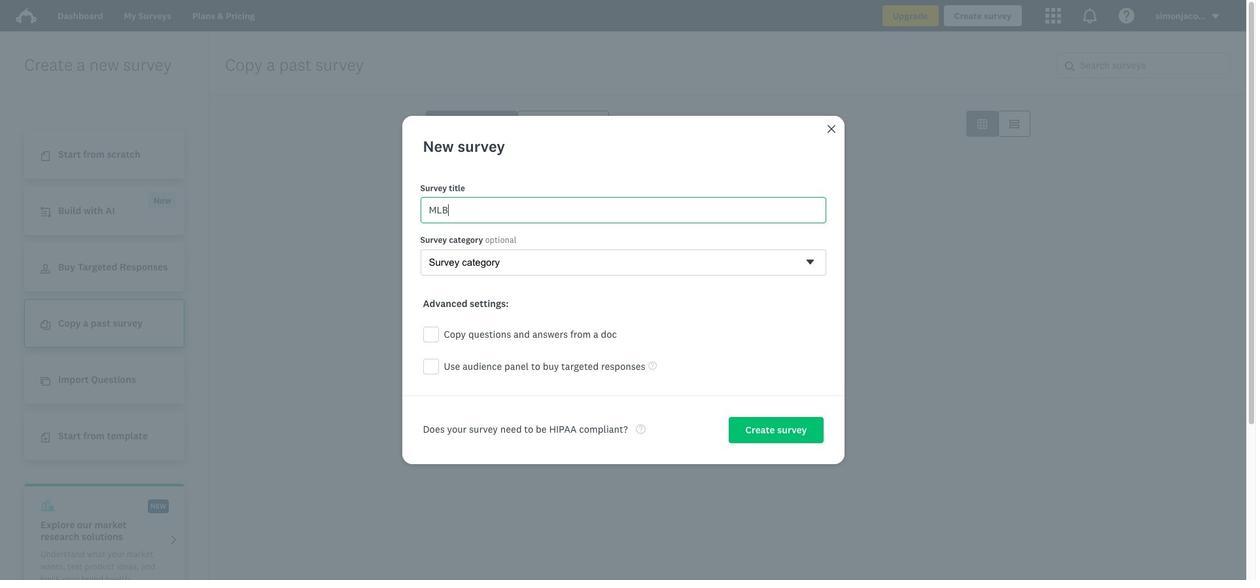 Task type: describe. For each thing, give the bounding box(es) containing it.
help image
[[649, 361, 657, 370]]

1 brand logo image from the top
[[16, 5, 37, 26]]

1 horizontal spatial starfilled image
[[552, 342, 562, 352]]

documentclone image
[[41, 320, 50, 330]]

search image
[[1066, 61, 1076, 71]]

0 vertical spatial starfilled image
[[534, 119, 544, 129]]

documentplus image
[[41, 433, 50, 443]]

chevronright image
[[169, 535, 179, 544]]



Task type: locate. For each thing, give the bounding box(es) containing it.
0 horizontal spatial starfilled image
[[534, 119, 544, 129]]

1 vertical spatial starfilled image
[[552, 342, 562, 352]]

close image
[[826, 124, 837, 134]]

2 brand logo image from the top
[[16, 8, 37, 24]]

close image
[[828, 125, 836, 133]]

dropdown arrow icon image
[[1212, 12, 1221, 21], [1213, 14, 1220, 19]]

help image
[[636, 424, 646, 434]]

Survey name field
[[421, 197, 826, 223]]

Search surveys field
[[1076, 53, 1231, 78]]

textboxmultiple image
[[1010, 119, 1020, 129]]

user image
[[41, 264, 50, 274]]

brand logo image
[[16, 5, 37, 26], [16, 8, 37, 24]]

starfilled image
[[534, 119, 544, 129], [552, 342, 562, 352]]

notification center icon image
[[1083, 8, 1099, 24]]

document image
[[41, 151, 50, 161]]

dialog
[[402, 116, 845, 464]]

help icon image
[[1120, 8, 1135, 24]]

products icon image
[[1046, 8, 1062, 24], [1046, 8, 1062, 24]]

grid image
[[978, 119, 988, 129]]

clone image
[[41, 377, 50, 386]]



